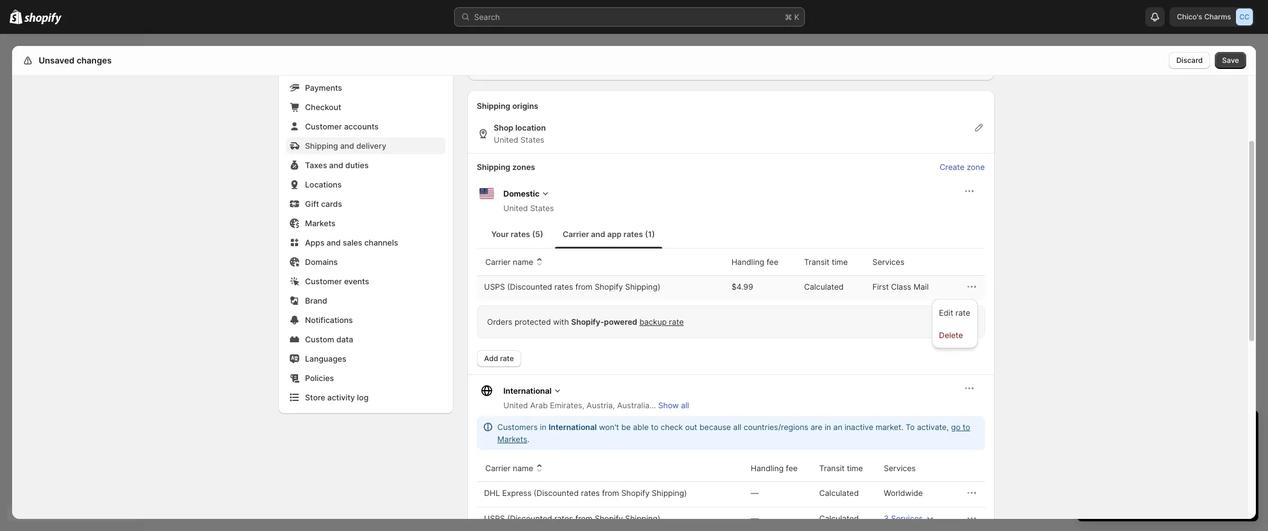 Task type: describe. For each thing, give the bounding box(es) containing it.
powered
[[604, 317, 637, 327]]

create zone button
[[933, 158, 992, 175]]

rates inside button
[[511, 229, 530, 239]]

create zone
[[940, 162, 985, 172]]

1 carrier name button from the top
[[484, 250, 547, 273]]

checkout
[[305, 102, 341, 112]]

shipping for shipping origins
[[477, 101, 511, 111]]

check
[[661, 422, 683, 432]]

1 vertical spatial (discounted
[[534, 488, 579, 498]]

apps and sales channels
[[305, 238, 398, 247]]

shopify for handling fee
[[595, 282, 623, 292]]

$4.99
[[732, 282, 753, 292]]

changes
[[77, 55, 112, 65]]

0 horizontal spatial fee
[[767, 257, 779, 267]]

search
[[474, 12, 500, 22]]

orders protected with shopify-powered backup rate
[[487, 317, 684, 327]]

international button
[[470, 375, 566, 399]]

shipping and delivery
[[305, 141, 386, 151]]

origins
[[512, 101, 538, 111]]

3 services button
[[877, 510, 944, 527]]

(discounted for handling fee
[[507, 282, 552, 292]]

chico's charms
[[1177, 12, 1232, 21]]

shipping) for handling fee
[[625, 282, 661, 292]]

0 vertical spatial handling
[[732, 257, 765, 267]]

— for dhl express (discounted rates from shopify shipping)
[[751, 488, 759, 498]]

accounts
[[344, 122, 379, 131]]

languages link
[[286, 350, 446, 367]]

customer for customer events
[[305, 276, 342, 286]]

store activity log
[[305, 393, 369, 402]]

shipping for shipping zones
[[477, 162, 511, 172]]

gift cards link
[[286, 195, 446, 212]]

shopify for —
[[595, 514, 623, 523]]

locations
[[305, 180, 342, 189]]

go to markets link
[[498, 422, 971, 444]]

⌘ k
[[785, 12, 800, 22]]

payments
[[305, 83, 342, 93]]

customer accounts
[[305, 122, 379, 131]]

0 vertical spatial time
[[832, 257, 848, 267]]

market.
[[876, 422, 904, 432]]

dhl
[[484, 488, 500, 498]]

settings dialog
[[12, 0, 1256, 531]]

transit time for second the carrier name button from the bottom
[[804, 257, 848, 267]]

edit
[[939, 308, 954, 318]]

tab list inside settings dialog
[[482, 219, 980, 249]]

show
[[658, 400, 679, 410]]

united arab emirates, austria, australia... show all
[[504, 400, 689, 410]]

1 vertical spatial time
[[847, 463, 863, 473]]

first class mail
[[873, 282, 929, 292]]

1 vertical spatial services
[[884, 463, 916, 473]]

1 in from the left
[[540, 422, 547, 432]]

customers
[[498, 422, 538, 432]]

unsaved
[[39, 55, 75, 65]]

dhl express (discounted rates from shopify shipping)
[[484, 488, 687, 498]]

zones
[[512, 162, 535, 172]]

emirates,
[[550, 400, 585, 410]]

brand link
[[286, 292, 446, 309]]

your
[[491, 229, 509, 239]]

from for handling fee
[[576, 282, 593, 292]]

checkout link
[[286, 99, 446, 116]]

usps for —
[[484, 514, 505, 523]]

are
[[811, 422, 823, 432]]

express
[[502, 488, 532, 498]]

your rates (5) button
[[482, 220, 553, 249]]

custom data link
[[286, 331, 446, 348]]

an
[[834, 422, 843, 432]]

won't
[[599, 422, 619, 432]]

2 in from the left
[[825, 422, 831, 432]]

(discounted for —
[[507, 514, 552, 523]]

carrier name for first the carrier name button from the bottom of the settings dialog
[[485, 463, 533, 473]]

charms
[[1205, 12, 1232, 21]]

3 services
[[884, 514, 923, 523]]

settings
[[36, 55, 71, 65]]

countries/regions
[[744, 422, 809, 432]]

1 vertical spatial handling
[[751, 463, 784, 473]]

with
[[553, 317, 569, 327]]

2 carrier name button from the top
[[484, 457, 547, 480]]

store
[[305, 393, 325, 402]]

customer for customer accounts
[[305, 122, 342, 131]]

edit rate
[[939, 308, 971, 318]]

class
[[891, 282, 912, 292]]

0 vertical spatial services
[[873, 257, 905, 267]]

delete button
[[936, 325, 974, 345]]

3
[[884, 514, 889, 523]]

payments link
[[286, 79, 446, 96]]

carrier and app rates (1) button
[[553, 220, 665, 249]]

add rate button
[[477, 350, 521, 367]]

markets inside markets link
[[305, 218, 336, 228]]

usps for $4.99
[[484, 282, 505, 292]]

(5)
[[532, 229, 543, 239]]

carrier and app rates (1)
[[563, 229, 655, 239]]

usps (discounted rates from shopify shipping) for —
[[484, 514, 661, 523]]

shipping for shipping and delivery
[[305, 141, 338, 151]]

customers in international won't be able to check out because all countries/regions are in an inactive market. to activate,
[[498, 422, 951, 432]]

markets link
[[286, 215, 446, 232]]

apps
[[305, 238, 325, 247]]

shipping) for —
[[625, 514, 661, 523]]

taxes and duties link
[[286, 157, 446, 174]]

your trial just started element
[[1077, 442, 1259, 521]]

unsaved changes
[[39, 55, 112, 65]]

to inside go to markets
[[963, 422, 971, 432]]

domestic button
[[470, 178, 554, 202]]

show all button
[[651, 397, 697, 414]]

backup
[[640, 317, 667, 327]]

(1)
[[645, 229, 655, 239]]

custom data
[[305, 335, 353, 344]]

united for united states
[[504, 203, 528, 213]]

0 vertical spatial transit
[[804, 257, 830, 267]]

customer accounts link
[[286, 118, 446, 135]]



Task type: locate. For each thing, give the bounding box(es) containing it.
0 horizontal spatial to
[[651, 422, 659, 432]]

rate right the edit
[[956, 308, 971, 318]]

shipping
[[477, 101, 511, 111], [305, 141, 338, 151], [477, 162, 511, 172]]

markets inside go to markets
[[498, 434, 527, 444]]

apps and sales channels link
[[286, 234, 446, 251]]

1 vertical spatial all
[[733, 422, 742, 432]]

united down international dropdown button
[[504, 400, 528, 410]]

store activity log link
[[286, 389, 446, 406]]

and down customer accounts
[[340, 141, 354, 151]]

1 vertical spatial usps
[[484, 514, 505, 523]]

and
[[340, 141, 354, 151], [329, 160, 343, 170], [591, 229, 605, 239], [327, 238, 341, 247]]

name
[[513, 257, 533, 267], [513, 463, 533, 473]]

0 vertical spatial carrier name
[[485, 257, 533, 267]]

2 vertical spatial services
[[891, 514, 923, 523]]

0 vertical spatial all
[[681, 400, 689, 410]]

shipping origins
[[477, 101, 538, 111]]

rate inside button
[[956, 308, 971, 318]]

1 vertical spatial united
[[504, 203, 528, 213]]

carrier name for second the carrier name button from the bottom
[[485, 257, 533, 267]]

2 customer from the top
[[305, 276, 342, 286]]

markets down gift cards
[[305, 218, 336, 228]]

rate for add rate
[[500, 354, 514, 363]]

1 horizontal spatial markets
[[498, 434, 527, 444]]

international inside dropdown button
[[504, 386, 552, 396]]

and for sales
[[327, 238, 341, 247]]

2 vertical spatial calculated
[[820, 514, 859, 523]]

from for —
[[576, 514, 593, 523]]

0 vertical spatial shipping
[[477, 101, 511, 111]]

and for app
[[591, 229, 605, 239]]

0 horizontal spatial all
[[681, 400, 689, 410]]

(discounted down express
[[507, 514, 552, 523]]

because
[[700, 422, 731, 432]]

1 vertical spatial transit time
[[820, 463, 863, 473]]

0 horizontal spatial rate
[[500, 354, 514, 363]]

carrier inside button
[[563, 229, 589, 239]]

rate inside button
[[500, 354, 514, 363]]

handling
[[732, 257, 765, 267], [751, 463, 784, 473]]

status containing customers in
[[477, 416, 985, 450]]

1 vertical spatial international
[[549, 422, 597, 432]]

usps (discounted rates from shopify shipping)
[[484, 282, 661, 292], [484, 514, 661, 523]]

markets down customers
[[498, 434, 527, 444]]

0 vertical spatial from
[[576, 282, 593, 292]]

carrier up dhl on the left of the page
[[485, 463, 511, 473]]

1 — from the top
[[751, 488, 759, 498]]

2 carrier name from the top
[[485, 463, 533, 473]]

2 usps (discounted rates from shopify shipping) from the top
[[484, 514, 661, 523]]

app
[[607, 229, 622, 239]]

1 usps (discounted rates from shopify shipping) from the top
[[484, 282, 661, 292]]

protected
[[515, 317, 551, 327]]

handling down countries/regions
[[751, 463, 784, 473]]

shopify
[[595, 282, 623, 292], [622, 488, 650, 498], [595, 514, 623, 523]]

0 vertical spatial international
[[504, 386, 552, 396]]

0 vertical spatial (discounted
[[507, 282, 552, 292]]

notifications link
[[286, 312, 446, 328]]

0 vertical spatial calculated
[[804, 282, 844, 292]]

name up express
[[513, 463, 533, 473]]

delete
[[939, 330, 963, 340]]

in down arab
[[540, 422, 547, 432]]

0 vertical spatial markets
[[305, 218, 336, 228]]

arab
[[530, 400, 548, 410]]

2 vertical spatial shipping)
[[625, 514, 661, 523]]

be
[[622, 422, 631, 432]]

usps (discounted rates from shopify shipping) for $4.99
[[484, 282, 661, 292]]

events
[[344, 276, 369, 286]]

usps (discounted rates from shopify shipping) up with
[[484, 282, 661, 292]]

usps (discounted rates from shopify shipping) down dhl express (discounted rates from shopify shipping)
[[484, 514, 661, 523]]

.
[[527, 434, 530, 444]]

domestic
[[504, 189, 540, 198]]

1 to from the left
[[651, 422, 659, 432]]

1 horizontal spatial in
[[825, 422, 831, 432]]

rates inside button
[[624, 229, 643, 239]]

0 vertical spatial usps (discounted rates from shopify shipping)
[[484, 282, 661, 292]]

taxes and duties
[[305, 160, 369, 170]]

calculated for transit time
[[804, 282, 844, 292]]

1 horizontal spatial fee
[[786, 463, 798, 473]]

customer events link
[[286, 273, 446, 290]]

in
[[540, 422, 547, 432], [825, 422, 831, 432]]

(discounted
[[507, 282, 552, 292], [534, 488, 579, 498], [507, 514, 552, 523]]

0 vertical spatial states
[[521, 135, 544, 145]]

1 customer from the top
[[305, 122, 342, 131]]

states down location
[[521, 135, 544, 145]]

rates
[[511, 229, 530, 239], [624, 229, 643, 239], [554, 282, 573, 292], [581, 488, 600, 498], [554, 514, 573, 523]]

shipping)
[[625, 282, 661, 292], [652, 488, 687, 498], [625, 514, 661, 523]]

calculated for calculated
[[820, 514, 859, 523]]

1 horizontal spatial all
[[733, 422, 742, 432]]

2 vertical spatial carrier
[[485, 463, 511, 473]]

— for usps (discounted rates from shopify shipping)
[[751, 514, 759, 523]]

handling fee up $4.99
[[732, 257, 779, 267]]

shop
[[494, 123, 514, 132]]

international inside status
[[549, 422, 597, 432]]

all right "because"
[[733, 422, 742, 432]]

backup rate button
[[632, 313, 691, 330]]

duties
[[345, 160, 369, 170]]

and for delivery
[[340, 141, 354, 151]]

carrier name up express
[[485, 463, 533, 473]]

customer down checkout
[[305, 122, 342, 131]]

1 carrier name from the top
[[485, 257, 533, 267]]

inactive
[[845, 422, 874, 432]]

able
[[633, 422, 649, 432]]

1 vertical spatial handling fee
[[751, 463, 798, 473]]

2 — from the top
[[751, 514, 759, 523]]

policies
[[305, 373, 334, 383]]

add
[[484, 354, 498, 363]]

calculated
[[804, 282, 844, 292], [820, 488, 859, 498], [820, 514, 859, 523]]

—
[[751, 488, 759, 498], [751, 514, 759, 523]]

name down your rates (5) button
[[513, 257, 533, 267]]

1 vertical spatial name
[[513, 463, 533, 473]]

markets
[[305, 218, 336, 228], [498, 434, 527, 444]]

1 vertical spatial transit
[[820, 463, 845, 473]]

save
[[1223, 56, 1239, 65]]

shipping up domestic dropdown button
[[477, 162, 511, 172]]

0 horizontal spatial markets
[[305, 218, 336, 228]]

carrier right (5)
[[563, 229, 589, 239]]

discard
[[1177, 56, 1203, 65]]

languages
[[305, 354, 346, 364]]

carrier name down your rates (5)
[[485, 257, 533, 267]]

status
[[477, 416, 985, 450]]

1 vertical spatial shipping)
[[652, 488, 687, 498]]

0 vertical spatial handling fee
[[732, 257, 779, 267]]

usps up "orders"
[[484, 282, 505, 292]]

0 vertical spatial carrier
[[563, 229, 589, 239]]

tab list containing your rates (5)
[[482, 219, 980, 249]]

zone
[[967, 162, 985, 172]]

your rates (5)
[[491, 229, 543, 239]]

taxes
[[305, 160, 327, 170]]

1 name from the top
[[513, 257, 533, 267]]

activity
[[327, 393, 355, 402]]

united inside shop location united states
[[494, 135, 518, 145]]

0 vertical spatial shipping)
[[625, 282, 661, 292]]

2 usps from the top
[[484, 514, 505, 523]]

and left app
[[591, 229, 605, 239]]

usps down dhl on the left of the page
[[484, 514, 505, 523]]

1 vertical spatial carrier name button
[[484, 457, 547, 480]]

0 vertical spatial name
[[513, 257, 533, 267]]

customer down domains
[[305, 276, 342, 286]]

1 vertical spatial shopify
[[622, 488, 650, 498]]

services inside button
[[891, 514, 923, 523]]

and inside button
[[591, 229, 605, 239]]

all inside status
[[733, 422, 742, 432]]

carrier name
[[485, 257, 533, 267], [485, 463, 533, 473]]

united states
[[504, 203, 554, 213]]

2 vertical spatial from
[[576, 514, 593, 523]]

1 vertical spatial fee
[[786, 463, 798, 473]]

customer
[[305, 122, 342, 131], [305, 276, 342, 286]]

rate for edit rate
[[956, 308, 971, 318]]

tab list
[[482, 219, 980, 249]]

1 vertical spatial usps (discounted rates from shopify shipping)
[[484, 514, 661, 523]]

transit time for first the carrier name button from the bottom of the settings dialog
[[820, 463, 863, 473]]

mail
[[914, 282, 929, 292]]

0 vertical spatial usps
[[484, 282, 505, 292]]

data
[[336, 335, 353, 344]]

states inside shop location united states
[[521, 135, 544, 145]]

rate right add
[[500, 354, 514, 363]]

chico's charms image
[[1236, 8, 1253, 25]]

domains
[[305, 257, 338, 267]]

1 vertical spatial carrier
[[485, 257, 511, 267]]

shipping up taxes
[[305, 141, 338, 151]]

channels
[[364, 238, 398, 247]]

sales
[[343, 238, 362, 247]]

1 horizontal spatial rate
[[669, 317, 684, 327]]

handling up $4.99
[[732, 257, 765, 267]]

locations link
[[286, 176, 446, 193]]

shopify image
[[10, 10, 23, 24]]

and right taxes
[[329, 160, 343, 170]]

chico's
[[1177, 12, 1203, 21]]

k
[[795, 12, 800, 22]]

orders
[[487, 317, 513, 327]]

carrier name button down your rates (5)
[[484, 250, 547, 273]]

1 vertical spatial from
[[602, 488, 619, 498]]

(discounted up protected
[[507, 282, 552, 292]]

0 vertical spatial shopify
[[595, 282, 623, 292]]

0 vertical spatial carrier name button
[[484, 250, 547, 273]]

to right able
[[651, 422, 659, 432]]

0 vertical spatial fee
[[767, 257, 779, 267]]

2 vertical spatial shopify
[[595, 514, 623, 523]]

2 to from the left
[[963, 422, 971, 432]]

carrier name button up express
[[484, 457, 547, 480]]

handling fee down countries/regions
[[751, 463, 798, 473]]

shipping up shop
[[477, 101, 511, 111]]

status inside settings dialog
[[477, 416, 985, 450]]

0 vertical spatial customer
[[305, 122, 342, 131]]

2 name from the top
[[513, 463, 533, 473]]

all right "show"
[[681, 400, 689, 410]]

1 vertical spatial markets
[[498, 434, 527, 444]]

united down shop
[[494, 135, 518, 145]]

1 horizontal spatial to
[[963, 422, 971, 432]]

2 vertical spatial (discounted
[[507, 514, 552, 523]]

services right 3
[[891, 514, 923, 523]]

1 vertical spatial states
[[530, 203, 554, 213]]

1 usps from the top
[[484, 282, 505, 292]]

policies link
[[286, 370, 446, 387]]

austria,
[[587, 400, 615, 410]]

1 vertical spatial shipping
[[305, 141, 338, 151]]

to right go
[[963, 422, 971, 432]]

2 horizontal spatial rate
[[956, 308, 971, 318]]

time
[[832, 257, 848, 267], [847, 463, 863, 473]]

0 vertical spatial united
[[494, 135, 518, 145]]

0 vertical spatial —
[[751, 488, 759, 498]]

and for duties
[[329, 160, 343, 170]]

united for united arab emirates, austria, australia... show all
[[504, 400, 528, 410]]

international down the emirates,
[[549, 422, 597, 432]]

1 vertical spatial customer
[[305, 276, 342, 286]]

(discounted right express
[[534, 488, 579, 498]]

2 vertical spatial united
[[504, 400, 528, 410]]

services up worldwide at the bottom right of the page
[[884, 463, 916, 473]]

states down domestic
[[530, 203, 554, 213]]

and right the apps
[[327, 238, 341, 247]]

transit
[[804, 257, 830, 267], [820, 463, 845, 473]]

shop location united states
[[494, 123, 546, 145]]

2 vertical spatial shipping
[[477, 162, 511, 172]]

save button
[[1215, 52, 1247, 69]]

add rate
[[484, 354, 514, 363]]

rate
[[956, 308, 971, 318], [669, 317, 684, 327], [500, 354, 514, 363]]

0 vertical spatial transit time
[[804, 257, 848, 267]]

1 vertical spatial carrier name
[[485, 463, 533, 473]]

delivery
[[356, 141, 386, 151]]

0 horizontal spatial in
[[540, 422, 547, 432]]

create
[[940, 162, 965, 172]]

united down domestic
[[504, 203, 528, 213]]

shopify image
[[24, 13, 62, 25]]

international up arab
[[504, 386, 552, 396]]

rate right backup
[[669, 317, 684, 327]]

location
[[515, 123, 546, 132]]

first
[[873, 282, 889, 292]]

shopify-
[[571, 317, 604, 327]]

dialog
[[1261, 46, 1268, 519]]

out
[[685, 422, 697, 432]]

brand
[[305, 296, 327, 305]]

services up first
[[873, 257, 905, 267]]

domains link
[[286, 253, 446, 270]]

in left the an
[[825, 422, 831, 432]]

to
[[906, 422, 915, 432]]

1 vertical spatial —
[[751, 514, 759, 523]]

carrier down your
[[485, 257, 511, 267]]

1 vertical spatial calculated
[[820, 488, 859, 498]]



Task type: vqa. For each thing, say whether or not it's contained in the screenshot.
text field
no



